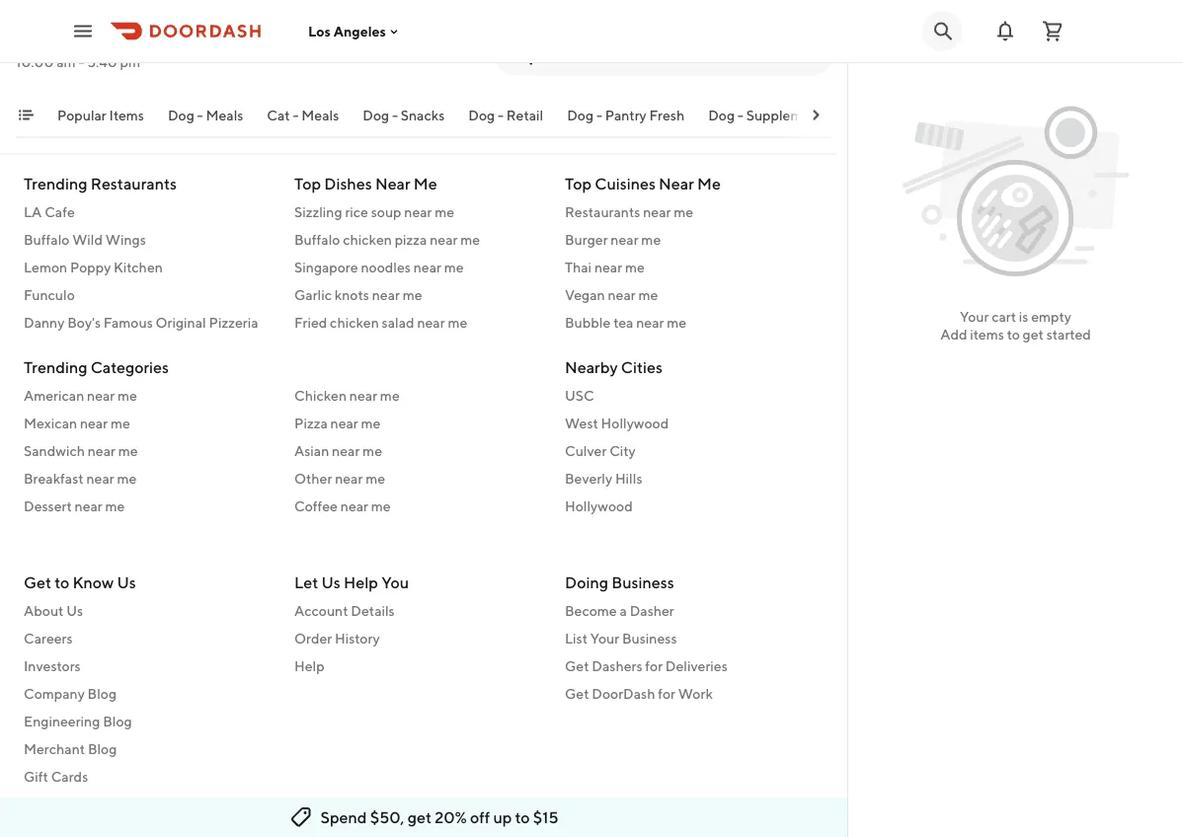 Task type: describe. For each thing, give the bounding box(es) containing it.
dog - snacks button
[[363, 106, 445, 137]]

on
[[317, 72, 331, 86]]

prices
[[280, 72, 314, 86]]

for for dashers
[[645, 658, 663, 674]]

become
[[565, 603, 617, 619]]

get doordash for work link
[[565, 684, 812, 704]]

sizzling rice soup near me link
[[294, 203, 541, 223]]

vegan near me link
[[565, 286, 812, 306]]

spend $50, get 20% off up to $15
[[320, 808, 558, 827]]

me inside "link"
[[371, 499, 391, 515]]

nearby
[[565, 358, 618, 377]]

order
[[294, 631, 332, 647]]

me down singapore noodles near me link
[[403, 287, 422, 304]]

beverly hills link
[[565, 470, 812, 489]]

me down buffalo chicken pizza near me link
[[444, 260, 464, 276]]

20%
[[435, 808, 467, 827]]

asian near me link
[[294, 442, 541, 462]]

beverly
[[565, 471, 612, 487]]

cafe
[[45, 204, 75, 221]]

get for get to know us
[[24, 573, 51, 592]]

near inside the "other near me" link
[[335, 471, 363, 487]]

0 vertical spatial help
[[344, 573, 378, 592]]

danny boy's famous original pizzeria
[[24, 315, 258, 331]]

near inside mexican near me link
[[80, 416, 108, 432]]

near inside dessert near me link
[[75, 499, 102, 515]]

cat
[[267, 107, 290, 123]]

asian near me
[[294, 443, 382, 460]]

snacks
[[401, 107, 445, 123]]

hollywood link
[[565, 497, 812, 517]]

asian
[[294, 443, 329, 460]]

doing business
[[565, 573, 674, 592]]

show menu categories image
[[18, 108, 34, 123]]

nearby cities
[[565, 358, 663, 377]]

buffalo chicken pizza near me link
[[294, 231, 541, 250]]

near inside sizzling rice soup near me link
[[404, 204, 432, 221]]

business inside "link"
[[622, 631, 677, 647]]

near inside vegan near me link
[[608, 287, 636, 304]]

west
[[565, 416, 598, 432]]

funculo link
[[24, 286, 271, 306]]

trending for trending restaurants
[[24, 175, 87, 194]]

dog - retail button
[[468, 106, 543, 137]]

coffee near me
[[294, 499, 391, 515]]

wings
[[105, 232, 146, 248]]

notification bell image
[[993, 19, 1017, 43]]

full
[[16, 32, 44, 51]]

me up other near me
[[363, 443, 382, 460]]

me up 'burger near me' link
[[674, 204, 693, 221]]

do it yourself nutrient blend - beef image
[[276, 0, 416, 32]]

retail
[[506, 107, 543, 123]]

dog - snacks
[[363, 107, 445, 123]]

beverly hills
[[565, 471, 642, 487]]

history
[[335, 631, 380, 647]]

your inside your cart is empty add items to get started
[[960, 309, 989, 325]]

dessert
[[24, 499, 72, 515]]

fresh
[[649, 107, 685, 123]]

us for let us help you
[[321, 573, 341, 592]]

get for get doordash for work
[[565, 686, 589, 702]]

started
[[1046, 326, 1091, 343]]

you
[[381, 573, 409, 592]]

1 horizontal spatial merchant
[[511, 72, 564, 86]]

open menu image
[[71, 19, 95, 43]]

your inside "link"
[[590, 631, 619, 647]]

dog - supplements button
[[708, 106, 829, 137]]

chicken for fried
[[330, 315, 379, 331]]

original
[[156, 315, 206, 331]]

me down chicken near me
[[361, 416, 381, 432]]

this
[[333, 72, 354, 86]]

details
[[351, 603, 395, 619]]

top dishes near me
[[294, 175, 437, 194]]

near inside chicken near me link
[[349, 388, 377, 404]]

doing
[[565, 573, 608, 592]]

famous
[[104, 315, 153, 331]]

0 items, open order cart image
[[1041, 19, 1065, 43]]

add
[[940, 326, 967, 343]]

company blog
[[24, 686, 117, 702]]

investors
[[24, 658, 81, 674]]

dog for dog - pantry fresh
[[567, 107, 594, 123]]

vegan
[[565, 287, 605, 304]]

me down mexican near me link
[[118, 443, 138, 460]]

usc link
[[565, 387, 812, 406]]

garlic
[[294, 287, 332, 304]]

about
[[24, 603, 64, 619]]

city
[[609, 443, 636, 460]]

poppy
[[70, 260, 111, 276]]

a
[[620, 603, 627, 619]]

chicken for buffalo
[[343, 232, 392, 248]]

dessert near me link
[[24, 497, 271, 517]]

buffalo wild wings link
[[24, 231, 271, 250]]

dog for dog - supplements
[[708, 107, 735, 123]]

buffalo wild wings
[[24, 232, 146, 248]]

dog - meals
[[168, 107, 243, 123]]

- for dog - meals
[[197, 107, 203, 123]]

burger near me link
[[565, 231, 812, 250]]

me down restaurants near me
[[641, 232, 661, 248]]

get for get dashers for deliveries
[[565, 658, 589, 674]]

la cafe link
[[24, 203, 271, 223]]

by
[[474, 72, 487, 86]]

west hollywood link
[[565, 414, 812, 434]]

coffee near me link
[[294, 497, 541, 517]]

buffalo chicken pizza near me
[[294, 232, 480, 248]]

danny boy's famous original pizzeria link
[[24, 314, 271, 333]]

gift cards
[[24, 769, 88, 785]]

package pickup
[[24, 796, 124, 813]]

sandwich near me link
[[24, 442, 271, 462]]

get dashers for deliveries link
[[565, 657, 812, 676]]

0 vertical spatial hollywood
[[601, 416, 669, 432]]

account
[[294, 603, 348, 619]]

american
[[24, 388, 84, 404]]

singapore
[[294, 260, 358, 276]]

me down burger near me
[[625, 260, 645, 276]]

cities
[[621, 358, 663, 377]]

popular items
[[57, 107, 144, 123]]

to for your
[[1007, 326, 1020, 343]]

hills
[[615, 471, 642, 487]]

near inside restaurants near me link
[[643, 204, 671, 221]]

set
[[410, 72, 427, 86]]



Task type: locate. For each thing, give the bounding box(es) containing it.
meals inside button
[[206, 107, 243, 123]]

me down american near me link on the left of page
[[111, 416, 130, 432]]

1 horizontal spatial us
[[117, 573, 136, 592]]

near up buffalo chicken pizza near me link
[[404, 204, 432, 221]]

- right am
[[78, 54, 84, 70]]

menu
[[356, 72, 387, 86]]

dog right the fresh in the right top of the page
[[708, 107, 735, 123]]

dog right items
[[168, 107, 194, 123]]

1 vertical spatial restaurants
[[565, 204, 640, 221]]

5:40
[[87, 54, 117, 70]]

1 horizontal spatial restaurants
[[565, 204, 640, 221]]

1 vertical spatial for
[[658, 686, 675, 702]]

mexican
[[24, 416, 77, 432]]

us
[[117, 573, 136, 592], [321, 573, 341, 592], [66, 603, 83, 619]]

top cuisines near me
[[565, 175, 721, 194]]

2 meals from the left
[[301, 107, 339, 123]]

2 vertical spatial to
[[515, 808, 530, 827]]

breakfast near me link
[[24, 470, 271, 489]]

buffalo for top
[[294, 232, 340, 248]]

dog inside button
[[708, 107, 735, 123]]

blog for merchant blog
[[88, 741, 117, 757]]

1 top from the left
[[294, 175, 321, 194]]

near up vegan near me
[[594, 260, 622, 276]]

near down other near me
[[340, 499, 368, 515]]

chicken inside buffalo chicken pizza near me link
[[343, 232, 392, 248]]

get
[[1023, 326, 1044, 343], [407, 808, 432, 827]]

merchant up retail
[[511, 72, 564, 86]]

let us help you
[[294, 573, 409, 592]]

- for cat - meals
[[293, 107, 299, 123]]

get down list
[[565, 658, 589, 674]]

near inside garlic knots near me link
[[372, 287, 400, 304]]

near up sandwich near me
[[80, 416, 108, 432]]

1 horizontal spatial help
[[344, 573, 378, 592]]

me
[[414, 175, 437, 194], [697, 175, 721, 194]]

get down is
[[1023, 326, 1044, 343]]

2 vertical spatial blog
[[88, 741, 117, 757]]

thai near me
[[565, 260, 645, 276]]

me down the "other near me" link
[[371, 499, 391, 515]]

1 vertical spatial merchant
[[24, 741, 85, 757]]

near down "noodles"
[[372, 287, 400, 304]]

near inside pizza near me link
[[330, 416, 358, 432]]

list your business link
[[565, 629, 812, 649]]

near inside buffalo chicken pizza near me link
[[430, 232, 458, 248]]

blog up engineering blog
[[88, 686, 117, 702]]

dog down .
[[567, 107, 594, 123]]

tea
[[613, 315, 633, 331]]

lemon
[[24, 260, 67, 276]]

buffalo for trending
[[24, 232, 70, 248]]

to down cart
[[1007, 326, 1020, 343]]

bubble tea near me link
[[565, 314, 812, 333]]

us down get to know us
[[66, 603, 83, 619]]

meals left cat
[[206, 107, 243, 123]]

near up tea
[[608, 287, 636, 304]]

chicken near me
[[294, 388, 400, 404]]

cards
[[51, 769, 88, 785]]

company blog link
[[24, 684, 271, 704]]

your up items
[[960, 309, 989, 325]]

buffalo inside buffalo wild wings link
[[24, 232, 70, 248]]

- left supplements
[[738, 107, 743, 123]]

am
[[57, 54, 76, 70]]

meals for cat - meals
[[301, 107, 339, 123]]

1 vertical spatial get
[[565, 658, 589, 674]]

near inside fried chicken salad near me link
[[417, 315, 445, 331]]

near down buffalo chicken pizza near me link
[[413, 260, 441, 276]]

dog
[[168, 107, 194, 123], [363, 107, 389, 123], [468, 107, 495, 123], [567, 107, 594, 123], [708, 107, 735, 123]]

for up get doordash for work
[[645, 658, 663, 674]]

to inside your cart is empty add items to get started
[[1007, 326, 1020, 343]]

1 me from the left
[[414, 175, 437, 194]]

to up about us
[[55, 573, 69, 592]]

near down chicken near me
[[330, 416, 358, 432]]

meals inside button
[[301, 107, 339, 123]]

get left 20%
[[407, 808, 432, 827]]

0 vertical spatial chicken
[[343, 232, 392, 248]]

1 buffalo from the left
[[24, 232, 70, 248]]

1 horizontal spatial your
[[960, 309, 989, 325]]

your
[[960, 309, 989, 325], [590, 631, 619, 647]]

near down sandwich near me
[[86, 471, 114, 487]]

to right up
[[515, 808, 530, 827]]

- right items
[[197, 107, 203, 123]]

0 vertical spatial to
[[1007, 326, 1020, 343]]

trending restaurants
[[24, 175, 177, 194]]

help down order
[[294, 658, 324, 674]]

pizza
[[395, 232, 427, 248]]

1 vertical spatial hollywood
[[565, 499, 633, 515]]

supplements
[[746, 107, 829, 123]]

1 vertical spatial chicken
[[330, 315, 379, 331]]

help up the details
[[344, 573, 378, 592]]

get inside your cart is empty add items to get started
[[1023, 326, 1044, 343]]

me up restaurants near me link
[[697, 175, 721, 194]]

2 vertical spatial get
[[565, 686, 589, 702]]

2 horizontal spatial us
[[321, 573, 341, 592]]

near inside 'burger near me' link
[[611, 232, 638, 248]]

near
[[404, 204, 432, 221], [643, 204, 671, 221], [430, 232, 458, 248], [611, 232, 638, 248], [413, 260, 441, 276], [594, 260, 622, 276], [372, 287, 400, 304], [608, 287, 636, 304], [417, 315, 445, 331], [636, 315, 664, 331], [87, 388, 115, 404], [349, 388, 377, 404], [80, 416, 108, 432], [330, 416, 358, 432], [88, 443, 116, 460], [332, 443, 360, 460], [86, 471, 114, 487], [335, 471, 363, 487], [75, 499, 102, 515], [340, 499, 368, 515]]

dog down menu at the top left of the page
[[363, 107, 389, 123]]

1 horizontal spatial to
[[515, 808, 530, 827]]

1 dog from the left
[[168, 107, 194, 123]]

culver city
[[565, 443, 636, 460]]

1 vertical spatial help
[[294, 658, 324, 674]]

dog down by
[[468, 107, 495, 123]]

get inside get doordash for work link
[[565, 686, 589, 702]]

near down restaurants near me
[[611, 232, 638, 248]]

0 horizontal spatial us
[[66, 603, 83, 619]]

- left retail
[[498, 107, 504, 123]]

top left cuisines
[[565, 175, 592, 194]]

near for dishes
[[375, 175, 410, 194]]

near inside american near me link
[[87, 388, 115, 404]]

hollywood up city in the right of the page
[[601, 416, 669, 432]]

garlic knots near me link
[[294, 286, 541, 306]]

buffalo inside buffalo chicken pizza near me link
[[294, 232, 340, 248]]

0 vertical spatial restaurants
[[91, 175, 177, 194]]

near inside the coffee near me "link"
[[340, 499, 368, 515]]

dishes
[[324, 175, 372, 194]]

thai near me link
[[565, 258, 812, 278]]

- inside full menu 10:00 am - 5:40 pm
[[78, 54, 84, 70]]

me down garlic knots near me link
[[448, 315, 467, 331]]

near inside thai near me link
[[594, 260, 622, 276]]

order history
[[294, 631, 380, 647]]

scroll menu navigation right image
[[808, 108, 824, 123]]

me down sizzling rice soup near me link
[[460, 232, 480, 248]]

1 vertical spatial trending
[[24, 358, 87, 377]]

0 vertical spatial get
[[24, 573, 51, 592]]

blog for engineering blog
[[103, 713, 132, 730]]

hollywood down beverly hills on the bottom of the page
[[565, 499, 633, 515]]

dog for dog - retail
[[468, 107, 495, 123]]

near right pizza
[[430, 232, 458, 248]]

me down breakfast near me link
[[105, 499, 125, 515]]

0 horizontal spatial near
[[375, 175, 410, 194]]

- for dog - supplements
[[738, 107, 743, 123]]

doordash
[[592, 686, 655, 702]]

let
[[294, 573, 318, 592]]

.
[[564, 72, 567, 86]]

meals down on
[[301, 107, 339, 123]]

full menu 10:00 am - 5:40 pm
[[16, 32, 140, 70]]

blog down company blog link
[[103, 713, 132, 730]]

0 vertical spatial blog
[[88, 686, 117, 702]]

merchant up gift cards
[[24, 741, 85, 757]]

0 vertical spatial merchant
[[511, 72, 564, 86]]

1 vertical spatial get
[[407, 808, 432, 827]]

- left snacks
[[392, 107, 398, 123]]

- for dog - pantry fresh
[[596, 107, 602, 123]]

chicken inside fried chicken salad near me link
[[330, 315, 379, 331]]

for left work on the right of the page
[[658, 686, 675, 702]]

to for spend
[[515, 808, 530, 827]]

buffalo down sizzling
[[294, 232, 340, 248]]

blog down engineering blog
[[88, 741, 117, 757]]

get inside get dashers for deliveries link
[[565, 658, 589, 674]]

0 horizontal spatial top
[[294, 175, 321, 194]]

business up dasher
[[611, 573, 674, 592]]

package
[[24, 796, 78, 813]]

fried
[[294, 315, 327, 331]]

2 near from the left
[[659, 175, 694, 194]]

me up coffee near me
[[366, 471, 385, 487]]

2 top from the left
[[565, 175, 592, 194]]

funculo
[[24, 287, 75, 304]]

pizza
[[294, 416, 328, 432]]

me up sizzling rice soup near me link
[[414, 175, 437, 194]]

blog
[[88, 686, 117, 702], [103, 713, 132, 730], [88, 741, 117, 757]]

- right cat
[[293, 107, 299, 123]]

near down the top cuisines near me
[[643, 204, 671, 221]]

1 vertical spatial your
[[590, 631, 619, 647]]

dog - meals button
[[168, 106, 243, 137]]

culver
[[565, 443, 607, 460]]

1 horizontal spatial me
[[697, 175, 721, 194]]

near up restaurants near me link
[[659, 175, 694, 194]]

1 vertical spatial business
[[622, 631, 677, 647]]

0 vertical spatial for
[[645, 658, 663, 674]]

get to know us
[[24, 573, 136, 592]]

dog - supplements
[[708, 107, 829, 123]]

meals for dog - meals
[[206, 107, 243, 123]]

1 horizontal spatial meals
[[301, 107, 339, 123]]

me down sandwich near me link
[[117, 471, 137, 487]]

- inside button
[[738, 107, 743, 123]]

near for cuisines
[[659, 175, 694, 194]]

near down garlic knots near me link
[[417, 315, 445, 331]]

los angeles button
[[308, 23, 402, 39]]

0 horizontal spatial help
[[294, 658, 324, 674]]

top for top cuisines near me
[[565, 175, 592, 194]]

know
[[73, 573, 114, 592]]

near up coffee near me
[[335, 471, 363, 487]]

1 horizontal spatial top
[[565, 175, 592, 194]]

- for dog - snacks
[[392, 107, 398, 123]]

near up soup
[[375, 175, 410, 194]]

me for top cuisines near me
[[697, 175, 721, 194]]

0 horizontal spatial get
[[407, 808, 432, 827]]

engineering blog link
[[24, 712, 271, 732]]

near inside breakfast near me link
[[86, 471, 114, 487]]

package pickup link
[[24, 795, 271, 815]]

danny
[[24, 315, 65, 331]]

company
[[24, 686, 85, 702]]

get up about
[[24, 573, 51, 592]]

0 horizontal spatial buffalo
[[24, 232, 70, 248]]

us right know at the left
[[117, 573, 136, 592]]

1 near from the left
[[375, 175, 410, 194]]

about us link
[[24, 601, 271, 621]]

restaurants up burger near me
[[565, 204, 640, 221]]

fried chicken salad near me link
[[294, 314, 541, 333]]

dog inside button
[[567, 107, 594, 123]]

near down trending categories
[[87, 388, 115, 404]]

2 buffalo from the left
[[294, 232, 340, 248]]

list your business
[[565, 631, 677, 647]]

1 vertical spatial blog
[[103, 713, 132, 730]]

2 horizontal spatial to
[[1007, 326, 1020, 343]]

dog for dog - meals
[[168, 107, 194, 123]]

me down categories
[[118, 388, 137, 404]]

is
[[1019, 309, 1028, 325]]

get dashers for deliveries
[[565, 658, 728, 674]]

pickup
[[80, 796, 124, 813]]

cuisines
[[595, 175, 656, 194]]

us right let
[[321, 573, 341, 592]]

dog for dog - snacks
[[363, 107, 389, 123]]

2 dog from the left
[[363, 107, 389, 123]]

0 horizontal spatial me
[[414, 175, 437, 194]]

popular
[[57, 107, 106, 123]]

trending up american
[[24, 358, 87, 377]]

meals
[[206, 107, 243, 123], [301, 107, 339, 123]]

engineering
[[24, 713, 100, 730]]

1 vertical spatial to
[[55, 573, 69, 592]]

near up pizza near me
[[349, 388, 377, 404]]

other near me
[[294, 471, 385, 487]]

2 me from the left
[[697, 175, 721, 194]]

0 vertical spatial business
[[611, 573, 674, 592]]

merchant blog link
[[24, 740, 271, 759]]

0 horizontal spatial meals
[[206, 107, 243, 123]]

near inside singapore noodles near me link
[[413, 260, 441, 276]]

blog for company blog
[[88, 686, 117, 702]]

0 vertical spatial your
[[960, 309, 989, 325]]

near down breakfast near me
[[75, 499, 102, 515]]

$15
[[533, 808, 558, 827]]

for for doordash
[[658, 686, 675, 702]]

trending for trending categories
[[24, 358, 87, 377]]

me up "bubble tea near me"
[[638, 287, 658, 304]]

account details
[[294, 603, 395, 619]]

merchant blog
[[24, 741, 117, 757]]

0 horizontal spatial to
[[55, 573, 69, 592]]

me down vegan near me link
[[667, 315, 686, 331]]

0 horizontal spatial restaurants
[[91, 175, 177, 194]]

get left doordash
[[565, 686, 589, 702]]

dog - pantry fresh
[[567, 107, 685, 123]]

near inside asian near me link
[[332, 443, 360, 460]]

buffalo up lemon
[[24, 232, 70, 248]]

empty
[[1031, 309, 1071, 325]]

1 horizontal spatial buffalo
[[294, 232, 340, 248]]

- left pantry
[[596, 107, 602, 123]]

near inside sandwich near me link
[[88, 443, 116, 460]]

1 meals from the left
[[206, 107, 243, 123]]

1 horizontal spatial near
[[659, 175, 694, 194]]

0 vertical spatial trending
[[24, 175, 87, 194]]

near right tea
[[636, 315, 664, 331]]

usc
[[565, 388, 594, 404]]

chicken down sizzling rice soup near me in the left of the page
[[343, 232, 392, 248]]

chicken down knots
[[330, 315, 379, 331]]

the
[[490, 72, 508, 86]]

0 horizontal spatial merchant
[[24, 741, 85, 757]]

me up pizza near me link
[[380, 388, 400, 404]]

top up sizzling
[[294, 175, 321, 194]]

trending up cafe
[[24, 175, 87, 194]]

near up other near me
[[332, 443, 360, 460]]

business
[[611, 573, 674, 592], [622, 631, 677, 647]]

business down dasher
[[622, 631, 677, 647]]

$50,
[[370, 808, 404, 827]]

your right list
[[590, 631, 619, 647]]

us for about us
[[66, 603, 83, 619]]

1 trending from the top
[[24, 175, 87, 194]]

blog inside "link"
[[103, 713, 132, 730]]

restaurants up the la cafe link
[[91, 175, 177, 194]]

become a dasher
[[565, 603, 674, 619]]

0 vertical spatial get
[[1023, 326, 1044, 343]]

bubble
[[565, 315, 611, 331]]

careers link
[[24, 629, 271, 649]]

4 dog from the left
[[567, 107, 594, 123]]

thai
[[565, 260, 592, 276]]

3 dog from the left
[[468, 107, 495, 123]]

pizza near me
[[294, 416, 381, 432]]

me
[[435, 204, 454, 221], [674, 204, 693, 221], [460, 232, 480, 248], [641, 232, 661, 248], [444, 260, 464, 276], [625, 260, 645, 276], [403, 287, 422, 304], [638, 287, 658, 304], [448, 315, 467, 331], [667, 315, 686, 331], [118, 388, 137, 404], [380, 388, 400, 404], [111, 416, 130, 432], [361, 416, 381, 432], [118, 443, 138, 460], [363, 443, 382, 460], [117, 471, 137, 487], [366, 471, 385, 487], [105, 499, 125, 515], [371, 499, 391, 515]]

popular items button
[[57, 106, 144, 137]]

pizza near me link
[[294, 414, 541, 434]]

trending
[[24, 175, 87, 194], [24, 358, 87, 377]]

top for top dishes near me
[[294, 175, 321, 194]]

items
[[109, 107, 144, 123]]

me for top dishes near me
[[414, 175, 437, 194]]

near inside bubble tea near me link
[[636, 315, 664, 331]]

burger
[[565, 232, 608, 248]]

me up buffalo chicken pizza near me link
[[435, 204, 454, 221]]

soup
[[371, 204, 401, 221]]

2 trending from the top
[[24, 358, 87, 377]]

- for dog - retail
[[498, 107, 504, 123]]

near up breakfast near me
[[88, 443, 116, 460]]

menu
[[47, 32, 89, 51]]

5 dog from the left
[[708, 107, 735, 123]]

0 horizontal spatial your
[[590, 631, 619, 647]]

Item Search search field
[[547, 45, 816, 67]]

1 horizontal spatial get
[[1023, 326, 1044, 343]]



Task type: vqa. For each thing, say whether or not it's contained in the screenshot.


